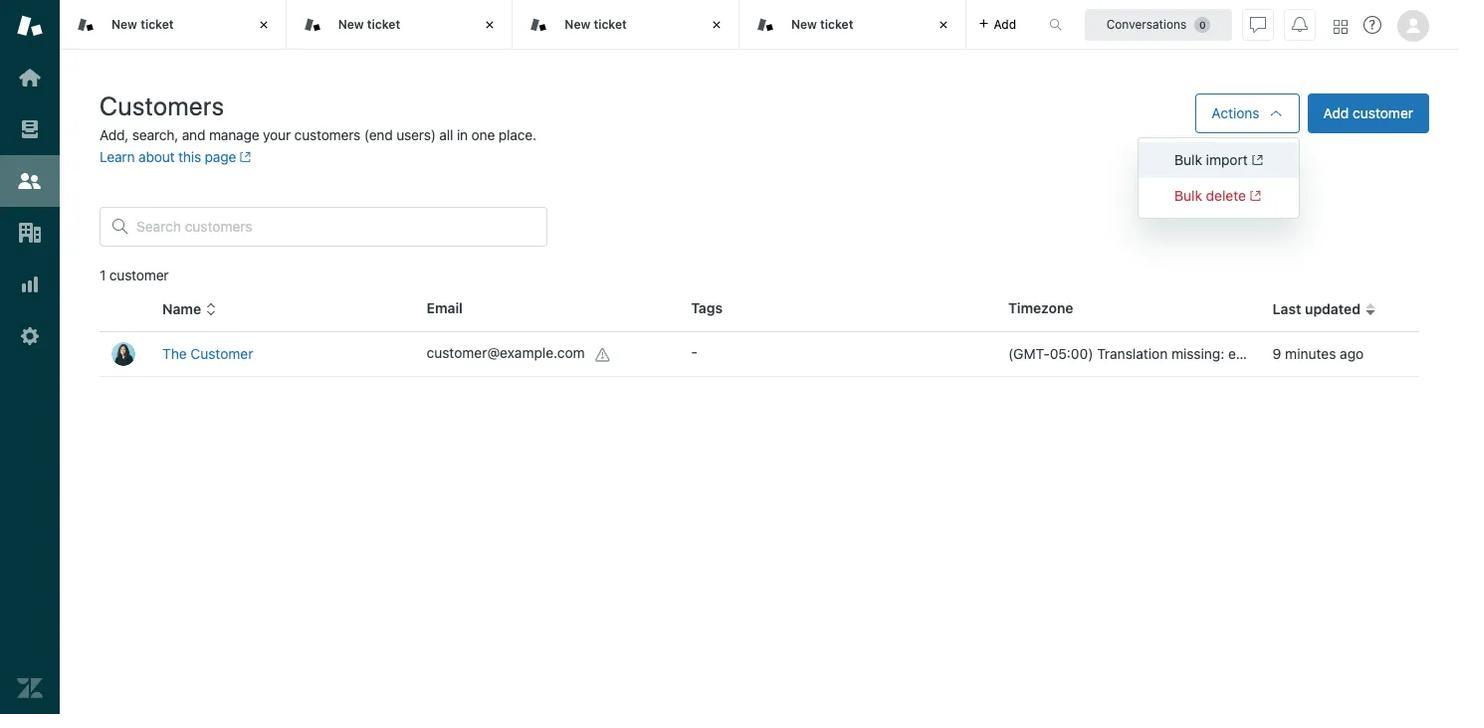 Task type: describe. For each thing, give the bounding box(es) containing it.
add,
[[100, 126, 129, 143]]

actions button
[[1196, 94, 1300, 133]]

button displays agent's chat status as invisible. image
[[1251, 16, 1267, 32]]

ago
[[1341, 346, 1364, 362]]

name
[[162, 301, 201, 318]]

bulk delete
[[1175, 187, 1247, 204]]

the customer
[[162, 346, 253, 362]]

timezone
[[1009, 300, 1074, 317]]

learn about this page link
[[100, 148, 252, 165]]

last
[[1273, 301, 1302, 318]]

tags
[[691, 300, 723, 317]]

close image
[[254, 15, 273, 35]]

1 new ticket tab from the left
[[60, 0, 286, 50]]

the
[[162, 346, 187, 362]]

bulk delete link
[[1175, 187, 1262, 204]]

last updated
[[1273, 301, 1361, 318]]

users)
[[397, 126, 436, 143]]

1 new from the left
[[112, 17, 137, 32]]

1 customer
[[100, 267, 169, 284]]

05:00)
[[1050, 346, 1094, 362]]

translation
[[1098, 346, 1168, 362]]

bulk for bulk import
[[1175, 151, 1203, 168]]

search,
[[132, 126, 178, 143]]

3 new ticket from the left
[[565, 17, 627, 32]]

manage
[[209, 126, 259, 143]]

add
[[994, 16, 1017, 31]]

import
[[1207, 151, 1249, 168]]

bulk import
[[1175, 151, 1249, 168]]

2 new from the left
[[338, 17, 364, 32]]

2 close image from the left
[[707, 15, 727, 35]]

(gmt-
[[1009, 346, 1050, 362]]

customer@example.com
[[427, 345, 585, 362]]

customer for add customer
[[1353, 105, 1414, 121]]

x-
[[1276, 346, 1289, 362]]

zendesk support image
[[17, 13, 43, 39]]

customer
[[191, 346, 253, 362]]

3 new ticket tab from the left
[[513, 0, 740, 50]]

Search customers field
[[136, 218, 535, 236]]

bulk for bulk delete
[[1175, 187, 1203, 204]]

unverified email image
[[595, 347, 611, 363]]

(opens in a new tab) image for learn about this page
[[236, 152, 252, 163]]

4 new ticket tab from the left
[[740, 0, 966, 50]]

4 ticket from the left
[[821, 17, 854, 32]]

customers
[[294, 126, 361, 143]]

2 new ticket from the left
[[338, 17, 400, 32]]

(end
[[364, 126, 393, 143]]

menu containing bulk import
[[1138, 137, 1301, 219]]

in
[[457, 126, 468, 143]]

conversations button
[[1085, 8, 1233, 40]]

1
[[100, 267, 106, 284]]

1 ticket from the left
[[141, 17, 174, 32]]

add customer button
[[1308, 94, 1430, 133]]

admin image
[[17, 324, 43, 350]]

your
[[263, 126, 291, 143]]

conversations
[[1107, 16, 1187, 31]]



Task type: vqa. For each thing, say whether or not it's contained in the screenshot.
Customers icon
yes



Task type: locate. For each thing, give the bounding box(es) containing it.
1 close image from the left
[[480, 15, 500, 35]]

3 new from the left
[[565, 17, 591, 32]]

bulk
[[1175, 151, 1203, 168], [1175, 187, 1203, 204]]

(opens in a new tab) image
[[236, 152, 252, 163], [1249, 155, 1264, 166]]

en-
[[1229, 346, 1251, 362]]

9
[[1273, 346, 1282, 362]]

(opens in a new tab) image
[[1247, 190, 1262, 202]]

2 new ticket tab from the left
[[286, 0, 513, 50]]

about
[[139, 148, 175, 165]]

customers image
[[17, 168, 43, 194]]

zendesk image
[[17, 676, 43, 702]]

customer right 1
[[109, 267, 169, 284]]

new ticket
[[112, 17, 174, 32], [338, 17, 400, 32], [565, 17, 627, 32], [792, 17, 854, 32]]

us-
[[1251, 346, 1276, 362]]

learn about this page
[[100, 148, 236, 165]]

bulk left delete
[[1175, 187, 1203, 204]]

1 vertical spatial customer
[[109, 267, 169, 284]]

zendesk products image
[[1334, 19, 1348, 33]]

this
[[178, 148, 201, 165]]

1.txt.timezone.america_new
[[1289, 346, 1460, 362]]

bulk import link
[[1175, 151, 1264, 168]]

name button
[[162, 301, 217, 319]]

delete
[[1207, 187, 1247, 204]]

missing:
[[1172, 346, 1225, 362]]

(opens in a new tab) image for bulk import
[[1249, 155, 1264, 166]]

page
[[205, 148, 236, 165]]

0 horizontal spatial close image
[[480, 15, 500, 35]]

close image
[[480, 15, 500, 35], [707, 15, 727, 35], [934, 15, 954, 35]]

9 minutes ago
[[1273, 346, 1364, 362]]

customer right the "add"
[[1353, 105, 1414, 121]]

menu
[[1138, 137, 1301, 219]]

customers add, search, and manage your customers (end users) all in one place.
[[100, 91, 537, 143]]

1 new ticket from the left
[[112, 17, 174, 32]]

bulk left the import
[[1175, 151, 1203, 168]]

and
[[182, 126, 205, 143]]

main element
[[0, 0, 60, 715]]

2 horizontal spatial close image
[[934, 15, 954, 35]]

learn
[[100, 148, 135, 165]]

add
[[1324, 105, 1350, 121]]

(opens in a new tab) image up (opens in a new tab) icon
[[1249, 155, 1264, 166]]

one
[[472, 126, 495, 143]]

place.
[[499, 126, 537, 143]]

tabs tab list
[[60, 0, 1029, 50]]

organizations image
[[17, 220, 43, 246]]

1 horizontal spatial customer
[[1353, 105, 1414, 121]]

(opens in a new tab) image inside learn about this page link
[[236, 152, 252, 163]]

get started image
[[17, 65, 43, 91]]

ticket
[[141, 17, 174, 32], [367, 17, 400, 32], [594, 17, 627, 32], [821, 17, 854, 32]]

1 bulk from the top
[[1175, 151, 1203, 168]]

0 vertical spatial customer
[[1353, 105, 1414, 121]]

customers
[[100, 91, 225, 120]]

(opens in a new tab) image down manage on the left top of the page
[[236, 152, 252, 163]]

(opens in a new tab) image inside the bulk import link
[[1249, 155, 1264, 166]]

new ticket tab
[[60, 0, 286, 50], [286, 0, 513, 50], [513, 0, 740, 50], [740, 0, 966, 50]]

1 horizontal spatial close image
[[707, 15, 727, 35]]

notifications image
[[1293, 16, 1308, 32]]

minutes
[[1286, 346, 1337, 362]]

get help image
[[1364, 16, 1382, 34]]

0 horizontal spatial (opens in a new tab) image
[[236, 152, 252, 163]]

add customer
[[1324, 105, 1414, 121]]

email
[[427, 300, 463, 317]]

reporting image
[[17, 272, 43, 298]]

1 horizontal spatial (opens in a new tab) image
[[1249, 155, 1264, 166]]

4 new from the left
[[792, 17, 817, 32]]

customer for 1 customer
[[109, 267, 169, 284]]

add button
[[966, 0, 1029, 49]]

views image
[[17, 117, 43, 142]]

all
[[440, 126, 453, 143]]

customer
[[1353, 105, 1414, 121], [109, 267, 169, 284]]

2 bulk from the top
[[1175, 187, 1203, 204]]

1 vertical spatial bulk
[[1175, 187, 1203, 204]]

the customer link
[[162, 346, 253, 362]]

actions
[[1212, 105, 1260, 121]]

updated
[[1305, 301, 1361, 318]]

3 close image from the left
[[934, 15, 954, 35]]

-
[[691, 344, 698, 360]]

last updated button
[[1273, 301, 1377, 319]]

0 horizontal spatial customer
[[109, 267, 169, 284]]

(gmt-05:00) translation missing: en-us-x-1.txt.timezone.america_new
[[1009, 346, 1460, 362]]

4 new ticket from the left
[[792, 17, 854, 32]]

0 vertical spatial bulk
[[1175, 151, 1203, 168]]

new
[[112, 17, 137, 32], [338, 17, 364, 32], [565, 17, 591, 32], [792, 17, 817, 32]]

3 ticket from the left
[[594, 17, 627, 32]]

2 ticket from the left
[[367, 17, 400, 32]]

customer inside button
[[1353, 105, 1414, 121]]



